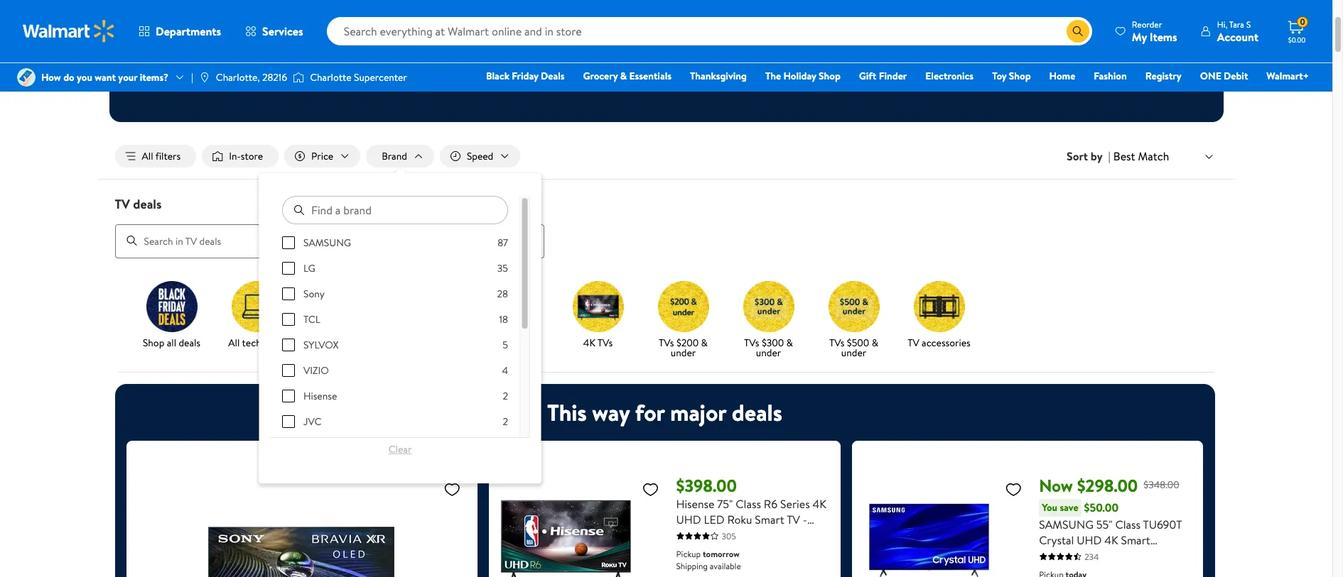 Task type: describe. For each thing, give the bounding box(es) containing it.
4k tvs image
[[573, 281, 624, 332]]

in-
[[229, 149, 241, 163]]

tvs inside 4k tvs link
[[598, 336, 613, 350]]

r6
[[764, 497, 778, 512]]

4k tvs link
[[561, 281, 635, 351]]

tv inside $398.00 hisense 75" class r6 series 4k uhd led roku smart tv - 75r6030k (new)
[[787, 512, 800, 528]]

305
[[722, 531, 736, 543]]

0
[[1300, 16, 1306, 28]]

by
[[1091, 149, 1103, 164]]

clear
[[389, 443, 412, 457]]

sylvox
[[303, 338, 338, 353]]

speed button
[[440, 145, 521, 168]]

charlotte
[[310, 70, 352, 85]]

you save $50.00 samsung 55" class tu690t crystal uhd 4k smart television - un55tu690tfxza (new)
[[1039, 500, 1191, 578]]

debit
[[1224, 69, 1248, 83]]

(new) for $398.00
[[731, 528, 761, 544]]

this way for major deals
[[547, 397, 783, 428]]

checks.
[[659, 77, 686, 90]]

all for all tech deals
[[228, 336, 240, 350]]

brand
[[382, 149, 407, 163]]

hisense inside group
[[303, 390, 337, 404]]

search image
[[126, 235, 138, 247]]

tv mounts image
[[914, 281, 965, 332]]

the holiday shop link
[[759, 68, 847, 84]]

smart tvs image
[[487, 281, 538, 332]]

28216
[[262, 70, 287, 85]]

your
[[118, 70, 137, 85]]

all for all filters
[[142, 149, 153, 163]]

smart tvs link
[[476, 281, 550, 351]]

in-store button
[[202, 145, 279, 168]]

departments
[[156, 23, 221, 39]]

walmart black friday deals for days image
[[536, 0, 797, 25]]

tv for tv deals
[[115, 196, 130, 213]]

under for $300
[[756, 346, 781, 360]]

0 vertical spatial 4k
[[583, 336, 596, 350]]

gift
[[859, 69, 877, 83]]

tv deals
[[115, 196, 162, 213]]

shop all deals image
[[146, 281, 197, 332]]

don't
[[700, 42, 741, 66]]

sort
[[1067, 149, 1088, 164]]

one debit
[[1200, 69, 1248, 83]]

departments button
[[127, 14, 233, 48]]

$200
[[677, 336, 699, 350]]

all tech deals link
[[220, 281, 294, 351]]

tvs $300 & under image
[[743, 281, 794, 332]]

home
[[1050, 69, 1076, 83]]

tvs $200 & under link
[[647, 281, 720, 361]]

Walmart Site-Wide search field
[[327, 17, 1092, 45]]

while
[[560, 77, 580, 90]]

$398.00 group
[[501, 453, 829, 578]]

best match button
[[1111, 147, 1218, 166]]

all filters button
[[115, 145, 196, 168]]

my
[[1132, 29, 1147, 44]]

supercenter
[[354, 70, 407, 85]]

tvs $300 & under
[[744, 336, 793, 360]]

television
[[1039, 548, 1087, 564]]

fashion
[[1094, 69, 1127, 83]]

the holiday shop
[[766, 69, 841, 83]]

all tech deals image
[[231, 281, 283, 332]]

& for tvs $500 & under
[[872, 336, 879, 350]]

save
[[1060, 501, 1079, 515]]

up
[[334, 336, 344, 350]]

tvs $300 & under link
[[732, 281, 806, 361]]

tv accessories
[[908, 336, 971, 350]]

thanksgiving
[[690, 69, 747, 83]]

hi, tara s account
[[1217, 18, 1259, 44]]

charlotte,
[[216, 70, 260, 85]]

grocery
[[583, 69, 618, 83]]

store
[[241, 149, 263, 163]]

under for $500
[[842, 346, 867, 360]]

Search search field
[[327, 17, 1092, 45]]

0 horizontal spatial smart
[[491, 336, 517, 350]]

2 for hisense
[[503, 390, 508, 404]]

roku
[[727, 512, 752, 528]]

savings.
[[565, 42, 623, 66]]

in-store
[[229, 149, 263, 163]]

toy shop
[[992, 69, 1031, 83]]

registry link
[[1139, 68, 1188, 84]]

- for $398.00
[[803, 512, 807, 528]]

deals right tech
[[264, 336, 286, 350]]

accessories
[[922, 336, 971, 350]]

lg
[[303, 262, 315, 276]]

Find a brand search field
[[282, 196, 508, 225]]

in-
[[812, 77, 822, 90]]

$50.00
[[1084, 500, 1119, 516]]

epic
[[529, 42, 561, 66]]

price button
[[284, 145, 361, 168]]

gift finder link
[[853, 68, 914, 84]]

hi,
[[1217, 18, 1228, 30]]

grocery & essentials
[[583, 69, 672, 83]]

quantities.
[[520, 77, 558, 90]]

tara
[[1230, 18, 1245, 30]]

0 horizontal spatial |
[[191, 70, 193, 85]]

uhd inside you save $50.00 samsung 55" class tu690t crystal uhd 4k smart television - un55tu690tfxza (new)
[[1077, 533, 1102, 548]]

| inside 'sort and filter section' element
[[1109, 149, 1111, 164]]

uhd inside $398.00 hisense 75" class r6 series 4k uhd led roku smart tv - 75r6030k (new)
[[676, 512, 701, 528]]

search icon image
[[1073, 26, 1084, 37]]

tvs $200 & under image
[[658, 281, 709, 332]]

it!
[[782, 42, 798, 66]]

deals
[[541, 69, 565, 83]]

jvc
[[303, 415, 321, 429]]

tvs for tvs $200 & under
[[659, 336, 674, 350]]

pick up today link
[[305, 281, 379, 351]]

18
[[499, 313, 508, 327]]

group containing samsung
[[282, 236, 508, 578]]

walmart image
[[23, 20, 115, 43]]

smart for you
[[1121, 533, 1151, 548]]

how do you want your items?
[[41, 70, 168, 85]]

now $298.00 group
[[864, 453, 1192, 578]]

tvs $500 & under
[[830, 336, 879, 360]]

reorder my items
[[1132, 18, 1178, 44]]

sony
[[303, 287, 324, 301]]

charlotte supercenter
[[310, 70, 407, 85]]

pick up today
[[313, 336, 371, 350]]

TV deals search field
[[98, 196, 1235, 258]]

available inside the pickup tomorrow shipping available
[[710, 561, 741, 573]]

limited
[[490, 77, 518, 90]]

0 horizontal spatial shop
[[143, 336, 164, 350]]

tech
[[242, 336, 261, 350]]



Task type: vqa. For each thing, say whether or not it's contained in the screenshot.


Task type: locate. For each thing, give the bounding box(es) containing it.
way
[[592, 397, 630, 428]]

tvs right 5
[[519, 336, 534, 350]]

4k down $50.00
[[1105, 533, 1119, 548]]

under down tvs $500 & under image
[[842, 346, 867, 360]]

grocery & essentials link
[[577, 68, 678, 84]]

tv for tv accessories
[[908, 336, 920, 350]]

shop right toy
[[1009, 69, 1031, 83]]

0 vertical spatial tv
[[115, 196, 130, 213]]

services
[[262, 23, 303, 39]]

4k inside $398.00 hisense 75" class r6 series 4k uhd led roku smart tv - 75r6030k (new)
[[813, 497, 827, 512]]

4 tvs from the left
[[744, 336, 760, 350]]

0 vertical spatial samsung
[[303, 236, 351, 250]]

smart right the 55"
[[1121, 533, 1151, 548]]

under inside tvs $200 & under
[[671, 346, 696, 360]]

friday
[[512, 69, 539, 83]]

under down tvs $300 & under image
[[756, 346, 781, 360]]

1 horizontal spatial |
[[1109, 149, 1111, 164]]

0 horizontal spatial uhd
[[676, 512, 701, 528]]

1 horizontal spatial hisense
[[676, 497, 715, 512]]

1 horizontal spatial (new)
[[1039, 564, 1069, 578]]

the
[[766, 69, 781, 83]]

tvs $500 & under link
[[817, 281, 891, 361]]

add to favorites list, sony 65 class bravia xr a90j 4k hdr oled tv smart google tv xr65a90j (new) image
[[444, 481, 461, 499]]

0 vertical spatial smart
[[491, 336, 517, 350]]

charlotte, 28216
[[216, 70, 287, 85]]

samsung inside group
[[303, 236, 351, 250]]

0 horizontal spatial samsung
[[303, 236, 351, 250]]

uhd up "234"
[[1077, 533, 1102, 548]]

tvs inside tvs $300 & under
[[744, 336, 760, 350]]

epic savings. top gifts. don't miss it!
[[529, 42, 798, 66]]

class inside you save $50.00 samsung 55" class tu690t crystal uhd 4k smart television - un55tu690tfxza (new)
[[1116, 517, 1141, 533]]

for
[[635, 397, 665, 428]]

2 horizontal spatial 4k
[[1105, 533, 1119, 548]]

- inside you save $50.00 samsung 55" class tu690t crystal uhd 4k smart television - un55tu690tfxza (new)
[[1090, 548, 1094, 564]]

available
[[779, 77, 810, 90], [710, 561, 741, 573]]

sort and filter section element
[[98, 134, 1235, 179]]

brand button
[[366, 145, 434, 168]]

smart for $398.00
[[755, 512, 785, 528]]

smart right roku
[[755, 512, 785, 528]]

2 vertical spatial 4k
[[1105, 533, 1119, 548]]

0 vertical spatial (new)
[[731, 528, 761, 544]]

|
[[191, 70, 193, 85], [1109, 149, 1111, 164]]

tv right r6 at the right
[[787, 512, 800, 528]]

- right r6 at the right
[[803, 512, 807, 528]]

1 horizontal spatial all
[[228, 336, 240, 350]]

miss
[[746, 42, 778, 66]]

account
[[1217, 29, 1259, 44]]

gifts.
[[657, 42, 696, 66]]

4k inside you save $50.00 samsung 55" class tu690t crystal uhd 4k smart television - un55tu690tfxza (new)
[[1105, 533, 1119, 548]]

1 horizontal spatial class
[[1116, 517, 1141, 533]]

tv inside search field
[[115, 196, 130, 213]]

2 tvs from the left
[[598, 336, 613, 350]]

gift finder
[[859, 69, 907, 83]]

rain
[[643, 77, 657, 90]]

3 tvs from the left
[[659, 336, 674, 350]]

do
[[63, 70, 74, 85]]

price
[[311, 149, 334, 163]]

| right items?
[[191, 70, 193, 85]]

shop all deals link
[[135, 281, 209, 351]]

1 vertical spatial -
[[1090, 548, 1094, 564]]

1 horizontal spatial tv
[[787, 512, 800, 528]]

samsung down save
[[1039, 517, 1094, 533]]

smart tvs
[[491, 336, 534, 350]]

3 under from the left
[[842, 346, 867, 360]]

1 vertical spatial tv
[[908, 336, 920, 350]]

& inside tvs $500 & under
[[872, 336, 879, 350]]

deals inside search field
[[133, 196, 162, 213]]

 image right 28216
[[293, 70, 304, 85]]

 image for how do you want your items?
[[17, 68, 36, 87]]

0 horizontal spatial under
[[671, 346, 696, 360]]

1 horizontal spatial uhd
[[1077, 533, 1102, 548]]

class
[[736, 497, 761, 512], [1116, 517, 1141, 533]]

samsung up "lg"
[[303, 236, 351, 250]]

0 vertical spatial 2
[[503, 390, 508, 404]]

0 horizontal spatial all
[[142, 149, 153, 163]]

0 horizontal spatial hisense
[[303, 390, 337, 404]]

0 horizontal spatial available
[[710, 561, 741, 573]]

tvs inside tvs $200 & under
[[659, 336, 674, 350]]

2
[[503, 390, 508, 404], [503, 415, 508, 429]]

 image for charlotte supercenter
[[293, 70, 304, 85]]

(new) up tomorrow
[[731, 528, 761, 544]]

thanksgiving link
[[684, 68, 753, 84]]

0 horizontal spatial  image
[[17, 68, 36, 87]]

& right $500
[[872, 336, 879, 350]]

class right the 55"
[[1116, 517, 1141, 533]]

items
[[713, 77, 734, 90]]

deals up search image
[[133, 196, 162, 213]]

1 vertical spatial (new)
[[1039, 564, 1069, 578]]

holiday
[[784, 69, 817, 83]]

samsung
[[303, 236, 351, 250], [1039, 517, 1094, 533]]

1 2 from the top
[[503, 390, 508, 404]]

how
[[41, 70, 61, 85]]

1 vertical spatial samsung
[[1039, 517, 1094, 533]]

black
[[486, 69, 510, 83]]

tvs $500 & under image
[[828, 281, 880, 332]]

 image left how
[[17, 68, 36, 87]]

group
[[282, 236, 508, 578], [138, 453, 466, 578]]

0 horizontal spatial (new)
[[731, 528, 761, 544]]

add to favorites list, samsung 55" class tu690t crystal uhd 4k smart television - un55tu690tfxza (new) image
[[1005, 481, 1022, 499]]

black friday deals link
[[480, 68, 571, 84]]

select
[[688, 77, 711, 90]]

1 vertical spatial available
[[710, 561, 741, 573]]

deals right all at the left bottom
[[179, 336, 200, 350]]

 image
[[199, 72, 210, 83]]

available down 305
[[710, 561, 741, 573]]

1 vertical spatial all
[[228, 336, 240, 350]]

no
[[630, 77, 641, 90]]

(new) inside $398.00 hisense 75" class r6 series 4k uhd led roku smart tv - 75r6030k (new)
[[731, 528, 761, 544]]

1 horizontal spatial -
[[1090, 548, 1094, 564]]

2 horizontal spatial smart
[[1121, 533, 1151, 548]]

all inside button
[[142, 149, 153, 163]]

0 vertical spatial available
[[779, 77, 810, 90]]

& right $300
[[787, 336, 793, 350]]

smart inside $398.00 hisense 75" class r6 series 4k uhd led roku smart tv - 75r6030k (new)
[[755, 512, 785, 528]]

0 horizontal spatial class
[[736, 497, 761, 512]]

Search in TV deals search field
[[115, 224, 544, 258]]

hisense down vizio
[[303, 390, 337, 404]]

None checkbox
[[282, 288, 295, 301], [282, 365, 295, 378], [282, 390, 295, 403], [282, 288, 295, 301], [282, 365, 295, 378], [282, 390, 295, 403]]

& inside tvs $300 & under
[[787, 336, 793, 350]]

2 horizontal spatial shop
[[1009, 69, 1031, 83]]

electronics
[[926, 69, 974, 83]]

tvs left $500
[[830, 336, 845, 350]]

35
[[497, 262, 508, 276]]

shop
[[819, 69, 841, 83], [1009, 69, 1031, 83], [143, 336, 164, 350]]

black friday deals
[[486, 69, 565, 83]]

 image
[[17, 68, 36, 87], [293, 70, 304, 85]]

- inside $398.00 hisense 75" class r6 series 4k uhd led roku smart tv - 75r6030k (new)
[[803, 512, 807, 528]]

0 vertical spatial hisense
[[303, 390, 337, 404]]

not
[[753, 77, 765, 90]]

class inside $398.00 hisense 75" class r6 series 4k uhd led roku smart tv - 75r6030k (new)
[[736, 497, 761, 512]]

walmart+ link
[[1261, 68, 1316, 84]]

uhd left led on the bottom
[[676, 512, 701, 528]]

crystal
[[1039, 533, 1074, 548]]

smart down 18
[[491, 336, 517, 350]]

1 horizontal spatial 4k
[[813, 497, 827, 512]]

1 vertical spatial |
[[1109, 149, 1111, 164]]

under
[[671, 346, 696, 360], [756, 346, 781, 360], [842, 346, 867, 360]]

2 2 from the top
[[503, 415, 508, 429]]

tvs inside smart tvs link
[[519, 336, 534, 350]]

$398.00
[[676, 474, 737, 498]]

tvs down the 4k tvs image
[[598, 336, 613, 350]]

smart inside you save $50.00 samsung 55" class tu690t crystal uhd 4k smart television - un55tu690tfxza (new)
[[1121, 533, 1151, 548]]

best
[[1114, 148, 1136, 164]]

today
[[347, 336, 371, 350]]

1 vertical spatial class
[[1116, 517, 1141, 533]]

1 vertical spatial smart
[[755, 512, 785, 528]]

items?
[[140, 70, 168, 85]]

tvs inside tvs $500 & under
[[830, 336, 845, 350]]

5 tvs from the left
[[830, 336, 845, 350]]

un55tu690tfxza
[[1097, 548, 1191, 564]]

0 vertical spatial |
[[191, 70, 193, 85]]

all
[[167, 336, 176, 350]]

finder
[[879, 69, 907, 83]]

tvs for tvs $300 & under
[[744, 336, 760, 350]]

1 under from the left
[[671, 346, 696, 360]]

add to favorites list, hisense 75" class r6 series 4k uhd led roku smart tv - 75r6030k (new) image
[[642, 481, 659, 499]]

pick up today image
[[317, 281, 368, 332]]

1 vertical spatial 2
[[503, 415, 508, 429]]

1 vertical spatial 4k
[[813, 497, 827, 512]]

shop right holiday
[[819, 69, 841, 83]]

tcl
[[303, 313, 320, 327]]

under down tvs $200 & under image
[[671, 346, 696, 360]]

& inside tvs $200 & under
[[701, 336, 708, 350]]

1 horizontal spatial samsung
[[1039, 517, 1094, 533]]

fashion link
[[1088, 68, 1134, 84]]

clear button
[[282, 439, 519, 461]]

2 under from the left
[[756, 346, 781, 360]]

tv up search image
[[115, 196, 130, 213]]

now $298.00 $348.00
[[1039, 474, 1180, 498]]

tvs left $300
[[744, 336, 760, 350]]

1 horizontal spatial  image
[[293, 70, 304, 85]]

tv left accessories
[[908, 336, 920, 350]]

toy
[[992, 69, 1007, 83]]

& left no
[[620, 69, 627, 83]]

| right by
[[1109, 149, 1111, 164]]

under inside tvs $500 & under
[[842, 346, 867, 360]]

walmart+
[[1267, 69, 1309, 83]]

all left 'filters'
[[142, 149, 153, 163]]

shop left all at the left bottom
[[143, 336, 164, 350]]

under for $200
[[671, 346, 696, 360]]

1 horizontal spatial shop
[[819, 69, 841, 83]]

& for tvs $200 & under
[[701, 336, 708, 350]]

4k right series
[[813, 497, 827, 512]]

deals right major
[[732, 397, 783, 428]]

75r6030k
[[676, 528, 729, 544]]

0 vertical spatial all
[[142, 149, 153, 163]]

- for you
[[1090, 548, 1094, 564]]

1 vertical spatial hisense
[[676, 497, 715, 512]]

tvs left $200
[[659, 336, 674, 350]]

tvs for tvs $500 & under
[[830, 336, 845, 350]]

0 vertical spatial uhd
[[676, 512, 701, 528]]

major
[[670, 397, 727, 428]]

2 horizontal spatial tv
[[908, 336, 920, 350]]

hisense left "75"" at the bottom of page
[[676, 497, 715, 512]]

1 tvs from the left
[[519, 336, 534, 350]]

2 horizontal spatial under
[[842, 346, 867, 360]]

(new) down crystal
[[1039, 564, 1069, 578]]

1 vertical spatial uhd
[[1077, 533, 1102, 548]]

available right be
[[779, 77, 810, 90]]

0 vertical spatial class
[[736, 497, 761, 512]]

(new) for you
[[1039, 564, 1069, 578]]

registry
[[1146, 69, 1182, 83]]

class left r6 at the right
[[736, 497, 761, 512]]

4k down the 4k tvs image
[[583, 336, 596, 350]]

want
[[95, 70, 116, 85]]

87
[[497, 236, 508, 250]]

smart
[[491, 336, 517, 350], [755, 512, 785, 528], [1121, 533, 1151, 548]]

last.
[[614, 77, 628, 90]]

1 horizontal spatial available
[[779, 77, 810, 90]]

& right $200
[[701, 336, 708, 350]]

limited quantities. while supplies last. no rain checks. select items may not be available in-store.
[[490, 77, 842, 90]]

2 for jvc
[[503, 415, 508, 429]]

items
[[1150, 29, 1178, 44]]

0 horizontal spatial tv
[[115, 196, 130, 213]]

2 vertical spatial tv
[[787, 512, 800, 528]]

under inside tvs $300 & under
[[756, 346, 781, 360]]

all left tech
[[228, 336, 240, 350]]

- right television
[[1090, 548, 1094, 564]]

hisense inside $398.00 hisense 75" class r6 series 4k uhd led roku smart tv - 75r6030k (new)
[[676, 497, 715, 512]]

None checkbox
[[282, 237, 295, 250], [282, 262, 295, 275], [282, 314, 295, 326], [282, 339, 295, 352], [282, 416, 295, 429], [282, 237, 295, 250], [282, 262, 295, 275], [282, 314, 295, 326], [282, 339, 295, 352], [282, 416, 295, 429]]

samsung inside you save $50.00 samsung 55" class tu690t crystal uhd 4k smart television - un55tu690tfxza (new)
[[1039, 517, 1094, 533]]

$0.00
[[1289, 35, 1306, 45]]

1 horizontal spatial smart
[[755, 512, 785, 528]]

store.
[[822, 77, 842, 90]]

hisense
[[303, 390, 337, 404], [676, 497, 715, 512]]

(new) inside you save $50.00 samsung 55" class tu690t crystal uhd 4k smart television - un55tu690tfxza (new)
[[1039, 564, 1069, 578]]

1 horizontal spatial under
[[756, 346, 781, 360]]

this
[[547, 397, 587, 428]]

2 vertical spatial smart
[[1121, 533, 1151, 548]]

0 horizontal spatial 4k
[[583, 336, 596, 350]]

0 $0.00
[[1289, 16, 1306, 45]]

0 horizontal spatial -
[[803, 512, 807, 528]]

& for tvs $300 & under
[[787, 336, 793, 350]]

toy shop link
[[986, 68, 1038, 84]]

-
[[803, 512, 807, 528], [1090, 548, 1094, 564]]

0 vertical spatial -
[[803, 512, 807, 528]]

you
[[1042, 501, 1058, 515]]



